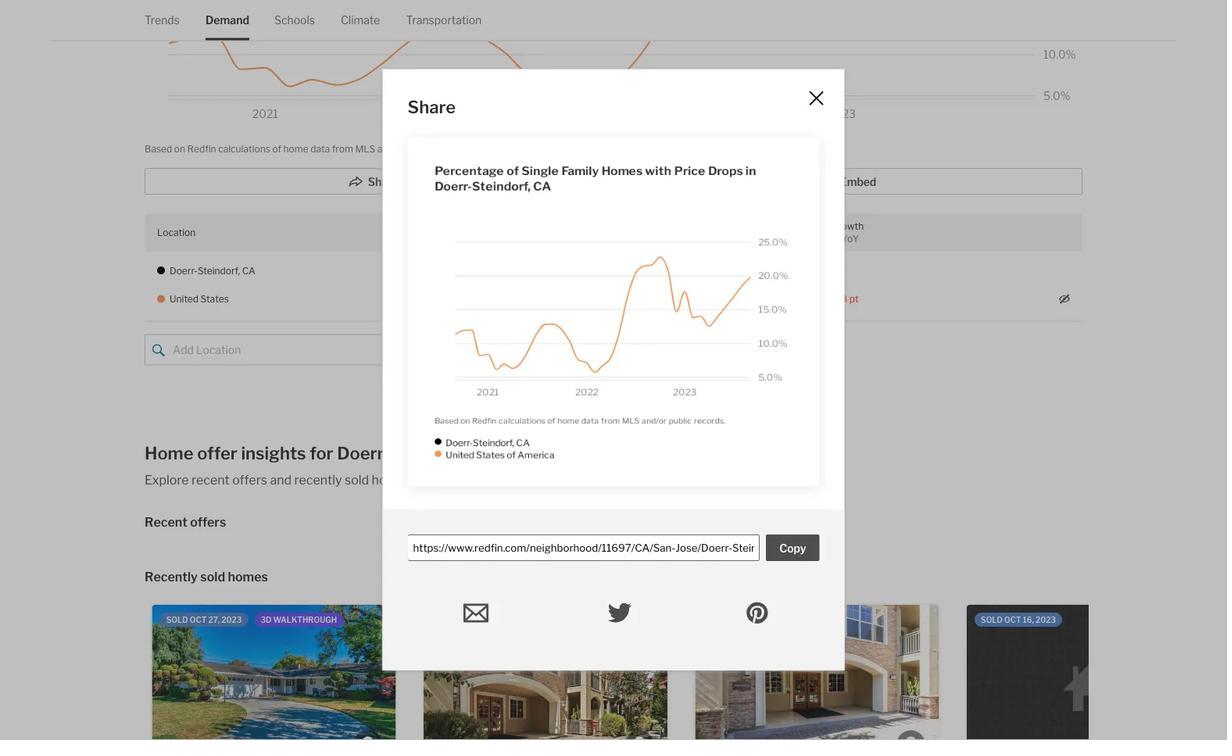Task type: vqa. For each thing, say whether or not it's contained in the screenshot.
the middle 189k
no



Task type: describe. For each thing, give the bounding box(es) containing it.
based
[[145, 144, 172, 155]]

yoy
[[842, 234, 859, 245]]

recent
[[145, 515, 188, 530]]

insights
[[241, 443, 306, 464]]

photo of 2774 stacia dr, san jose, ca 95124 image
[[152, 605, 396, 740]]

united states
[[170, 294, 229, 305]]

sold oct 27, 2023
[[166, 615, 242, 625]]

calculations
[[218, 144, 270, 155]]

0 vertical spatial offers
[[232, 473, 267, 488]]

recently sold homes
[[145, 570, 268, 585]]

compare button
[[407, 335, 501, 366]]

compare
[[427, 343, 481, 358]]

location
[[157, 227, 196, 239]]

graph of the share of single family homes in doerr-steindorf, ca with price drops image
[[408, 138, 820, 487]]

based on redfin calculations of home data from mls and/or public records.
[[145, 144, 472, 155]]

2023 for sold oct 16, 2023
[[1036, 615, 1056, 625]]

share inside dialog
[[408, 96, 456, 117]]

recent
[[192, 473, 230, 488]]

climate link
[[341, 0, 380, 40]]

sold oct 17, 2023
[[710, 615, 784, 625]]

recent offers
[[145, 515, 226, 530]]

trends
[[145, 13, 180, 27]]

1.8
[[835, 294, 848, 305]]

sold for sold oct 19, 2023
[[438, 615, 460, 625]]

pt
[[850, 294, 859, 305]]

sold oct 19, 2023
[[438, 615, 513, 625]]

walkthrough for sold oct 27, 2023
[[273, 615, 337, 625]]

growth % yoy
[[831, 221, 864, 245]]

sold for sold oct 17, 2023
[[710, 615, 731, 625]]

and
[[270, 473, 292, 488]]

walkthrough for sold oct 19, 2023
[[544, 615, 608, 625]]

2023 for sold oct 27, 2023
[[221, 615, 242, 625]]

explore
[[145, 473, 189, 488]]

Add Location search field
[[145, 335, 395, 366]]

0 vertical spatial steindorf
[[390, 443, 467, 464]]

growth
[[831, 221, 864, 232]]

1 horizontal spatial doerr-
[[337, 443, 390, 464]]

2023 for sold oct 17, 2023
[[764, 615, 784, 625]]

19.8%
[[604, 294, 632, 305]]

1 -- from the left
[[604, 265, 611, 277]]

mls
[[355, 144, 375, 155]]

none field inside share dialog
[[408, 535, 760, 562]]

redfin
[[187, 144, 216, 155]]

photo of 2881 meridian ave #202, san jose, ca 95124 image
[[424, 605, 668, 740]]

oct for 19,
[[461, 615, 478, 625]]

3d walkthrough for sold oct 27, 2023
[[261, 615, 337, 625]]

0 vertical spatial sold
[[345, 473, 369, 488]]

1 vertical spatial offers
[[190, 515, 226, 530]]

16,
[[1023, 615, 1034, 625]]

united
[[170, 294, 199, 305]]

share inside button
[[368, 176, 398, 189]]

embed
[[840, 176, 877, 189]]

oct for 17,
[[733, 615, 750, 625]]

copy button
[[766, 535, 820, 562]]

offer
[[197, 443, 237, 464]]

2023 for sold oct 19, 2023
[[493, 615, 513, 625]]

2023 inside location sep 2023
[[623, 234, 646, 245]]

explore recent offers and recently sold homes in doerr-steindorf
[[145, 473, 519, 488]]

public
[[408, 144, 434, 155]]



Task type: locate. For each thing, give the bounding box(es) containing it.
share element
[[408, 94, 794, 119]]

of
[[272, 144, 281, 155]]

share up public
[[408, 96, 456, 117]]

for
[[310, 443, 334, 464]]

1 horizontal spatial sold
[[345, 473, 369, 488]]

0 horizontal spatial sold
[[200, 570, 225, 585]]

sold oct 16, 2023 link
[[965, 599, 1213, 740]]

1 oct from the left
[[190, 615, 207, 625]]

1 vertical spatial steindorf
[[465, 473, 519, 488]]

0 horizontal spatial 3d
[[261, 615, 272, 625]]

recently
[[294, 473, 342, 488]]

photo of 2881 meridian ave #364, san jose, ca 95124 image
[[695, 605, 939, 740]]

0 horizontal spatial walkthrough
[[273, 615, 337, 625]]

offers left and
[[232, 473, 267, 488]]

3d for sold oct 27, 2023
[[261, 615, 272, 625]]

-- up 19.8%
[[604, 265, 611, 277]]

offers right "recent" at left
[[190, 515, 226, 530]]

0 horizontal spatial 3d walkthrough
[[261, 615, 337, 625]]

sold right recently
[[345, 473, 369, 488]]

sold left 19, at the bottom left of page
[[438, 615, 460, 625]]

oct left 17,
[[733, 615, 750, 625]]

3d
[[261, 615, 272, 625], [532, 615, 543, 625]]

home offer insights for doerr-steindorf
[[145, 443, 467, 464]]

2 3d from the left
[[532, 615, 543, 625]]

2023 right 27, at the left of the page
[[221, 615, 242, 625]]

0 horizontal spatial share
[[368, 176, 398, 189]]

transportation link
[[406, 0, 482, 40]]

demand
[[206, 13, 249, 27]]

doerr- up explore recent offers and recently sold homes in doerr-steindorf
[[337, 443, 390, 464]]

oct
[[190, 615, 207, 625], [461, 615, 478, 625], [733, 615, 750, 625], [1005, 615, 1021, 625]]

%
[[831, 234, 840, 245]]

-
[[604, 265, 607, 277], [607, 265, 611, 277], [831, 265, 835, 277], [835, 265, 839, 277], [831, 294, 835, 305]]

recently
[[145, 570, 198, 585]]

trends link
[[145, 0, 180, 40]]

3d right 19, at the bottom left of page
[[532, 615, 543, 625]]

sold left 17,
[[710, 615, 731, 625]]

-1.8 pt
[[831, 294, 859, 305]]

1 walkthrough from the left
[[273, 615, 337, 625]]

4 sold from the left
[[981, 615, 1003, 625]]

records.
[[436, 144, 472, 155]]

from
[[332, 144, 353, 155]]

doerr-steindorf, ca
[[170, 265, 255, 277]]

sold oct 16, 2023
[[981, 615, 1056, 625]]

1 vertical spatial doerr-
[[337, 443, 390, 464]]

steindorf
[[390, 443, 467, 464], [465, 473, 519, 488]]

2 vertical spatial doerr-
[[427, 473, 465, 488]]

0 horizontal spatial offers
[[190, 515, 226, 530]]

2 3d walkthrough from the left
[[532, 615, 608, 625]]

3d walkthrough
[[261, 615, 337, 625], [532, 615, 608, 625]]

home
[[145, 443, 194, 464]]

copy
[[780, 542, 806, 556]]

2 -- from the left
[[831, 265, 839, 277]]

steindorf,
[[198, 265, 240, 277]]

0 vertical spatial doerr-
[[170, 265, 198, 277]]

4 oct from the left
[[1005, 615, 1021, 625]]

17,
[[752, 615, 762, 625]]

sold
[[345, 473, 369, 488], [200, 570, 225, 585]]

oct for 16,
[[1005, 615, 1021, 625]]

0 vertical spatial homes
[[372, 473, 412, 488]]

2023 right 19, at the bottom left of page
[[493, 615, 513, 625]]

steindorf right in
[[465, 473, 519, 488]]

--
[[604, 265, 611, 277], [831, 265, 839, 277]]

climate
[[341, 13, 380, 27]]

2 sold from the left
[[438, 615, 460, 625]]

embed button
[[620, 168, 1083, 195]]

1 vertical spatial homes
[[228, 570, 268, 585]]

19,
[[480, 615, 491, 625]]

sold for sold oct 27, 2023
[[166, 615, 188, 625]]

2023 right the 16,
[[1036, 615, 1056, 625]]

3 sold from the left
[[710, 615, 731, 625]]

2 horizontal spatial doerr-
[[427, 473, 465, 488]]

2 oct from the left
[[461, 615, 478, 625]]

steindorf up in
[[390, 443, 467, 464]]

demand link
[[206, 0, 249, 40]]

1 sold from the left
[[166, 615, 188, 625]]

2023
[[623, 234, 646, 245], [221, 615, 242, 625], [493, 615, 513, 625], [764, 615, 784, 625], [1036, 615, 1056, 625]]

sold inside sold oct 17, 2023 link
[[710, 615, 731, 625]]

3d walkthrough for sold oct 19, 2023
[[532, 615, 608, 625]]

share dialog
[[383, 69, 845, 671]]

sold
[[166, 615, 188, 625], [438, 615, 460, 625], [710, 615, 731, 625], [981, 615, 1003, 625]]

schools link
[[274, 0, 315, 40]]

photo of 2630 hill park dr, san jose, ca 95124 image
[[967, 605, 1211, 740]]

data
[[311, 144, 330, 155]]

sold inside "sold oct 16, 2023" 'link'
[[981, 615, 1003, 625]]

schools
[[274, 13, 315, 27]]

2023 right sep
[[623, 234, 646, 245]]

0 vertical spatial share
[[408, 96, 456, 117]]

on
[[174, 144, 185, 155]]

2023 inside 'link'
[[1036, 615, 1056, 625]]

3d right 27, at the left of the page
[[261, 615, 272, 625]]

1 horizontal spatial share
[[408, 96, 456, 117]]

sold oct 17, 2023 link
[[693, 599, 942, 740]]

0 horizontal spatial doerr-
[[170, 265, 198, 277]]

1 vertical spatial share
[[368, 176, 398, 189]]

0 horizontal spatial homes
[[228, 570, 268, 585]]

transportation
[[406, 13, 482, 27]]

wrapper image
[[152, 345, 165, 357]]

oct inside 'link'
[[1005, 615, 1021, 625]]

1 horizontal spatial --
[[831, 265, 839, 277]]

1 vertical spatial sold
[[200, 570, 225, 585]]

sold for sold oct 16, 2023
[[981, 615, 1003, 625]]

1 3d walkthrough from the left
[[261, 615, 337, 625]]

in
[[414, 473, 425, 488]]

share
[[408, 96, 456, 117], [368, 176, 398, 189]]

3 oct from the left
[[733, 615, 750, 625]]

2023 right 17,
[[764, 615, 784, 625]]

share down and/or
[[368, 176, 398, 189]]

sold left the 16,
[[981, 615, 1003, 625]]

sold right recently on the left
[[200, 570, 225, 585]]

27,
[[208, 615, 220, 625]]

ca
[[242, 265, 255, 277]]

doerr-
[[170, 265, 198, 277], [337, 443, 390, 464], [427, 473, 465, 488]]

1 horizontal spatial homes
[[372, 473, 412, 488]]

homes
[[372, 473, 412, 488], [228, 570, 268, 585]]

None field
[[408, 535, 760, 562]]

sep
[[604, 234, 621, 245]]

0 horizontal spatial --
[[604, 265, 611, 277]]

homes left in
[[372, 473, 412, 488]]

oct left 27, at the left of the page
[[190, 615, 207, 625]]

1 3d from the left
[[261, 615, 272, 625]]

oct left the 16,
[[1005, 615, 1021, 625]]

2 walkthrough from the left
[[544, 615, 608, 625]]

1 horizontal spatial 3d
[[532, 615, 543, 625]]

-- up 1.8
[[831, 265, 839, 277]]

sold left 27, at the left of the page
[[166, 615, 188, 625]]

walkthrough
[[273, 615, 337, 625], [544, 615, 608, 625]]

and/or
[[377, 144, 406, 155]]

1 horizontal spatial offers
[[232, 473, 267, 488]]

1 horizontal spatial walkthrough
[[544, 615, 608, 625]]

homes up "sold oct 27, 2023"
[[228, 570, 268, 585]]

home
[[283, 144, 309, 155]]

share button
[[145, 168, 607, 195]]

oct for 27,
[[190, 615, 207, 625]]

states
[[201, 294, 229, 305]]

3d for sold oct 19, 2023
[[532, 615, 543, 625]]

doerr- up united
[[170, 265, 198, 277]]

oct left 19, at the bottom left of page
[[461, 615, 478, 625]]

offers
[[232, 473, 267, 488], [190, 515, 226, 530]]

1 horizontal spatial 3d walkthrough
[[532, 615, 608, 625]]

location sep 2023
[[157, 227, 646, 245]]

doerr- right in
[[427, 473, 465, 488]]



